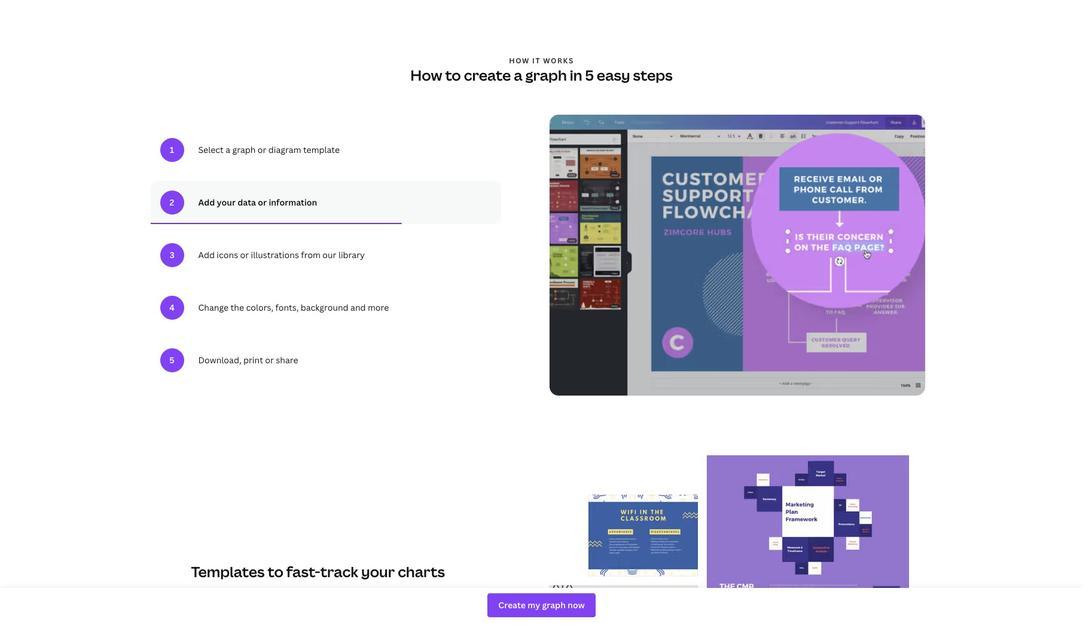 Task type: locate. For each thing, give the bounding box(es) containing it.
1 horizontal spatial 5
[[585, 65, 594, 85]]

illustrations
[[251, 249, 299, 261]]

5 inside how it works how to create a graph in 5 easy steps
[[585, 65, 594, 85]]

to left create
[[445, 65, 461, 85]]

charts up all
[[398, 562, 445, 582]]

a
[[514, 65, 523, 85], [226, 144, 230, 156], [244, 587, 249, 598]]

diagram
[[268, 144, 301, 156]]

and
[[351, 302, 366, 313], [300, 614, 315, 623]]

0 vertical spatial a
[[514, 65, 523, 85]]

1 vertical spatial charts
[[332, 614, 358, 623]]

2 vertical spatial a
[[244, 587, 249, 598]]

0 horizontal spatial graph
[[232, 144, 256, 156]]

add
[[198, 197, 215, 208], [198, 249, 215, 261]]

get
[[266, 600, 279, 612]]

how
[[509, 56, 530, 66], [411, 65, 442, 85]]

in
[[570, 65, 582, 85]]

you
[[426, 587, 441, 598]]

results.
[[311, 600, 341, 612]]

select
[[198, 144, 224, 156]]

to inside how it works how to create a graph in 5 easy steps
[[445, 65, 461, 85]]

instant
[[281, 600, 309, 612]]

0 horizontal spatial and
[[300, 614, 315, 623]]

different
[[409, 600, 445, 612]]

a left range on the bottom left of the page
[[244, 587, 249, 598]]

1 vertical spatial and
[[300, 614, 315, 623]]

to left do
[[464, 587, 473, 598]]

0 vertical spatial add
[[198, 197, 215, 208]]

enter
[[191, 600, 213, 612]]

1 horizontal spatial how
[[509, 56, 530, 66]]

icons
[[217, 249, 238, 261]]

easy
[[597, 65, 630, 85]]

0 horizontal spatial a
[[226, 144, 230, 156]]

charts
[[398, 562, 445, 582], [332, 614, 358, 623]]

0 vertical spatial 5
[[585, 65, 594, 85]]

your up icons
[[217, 197, 236, 208]]

a inside how it works how to create a graph in 5 easy steps
[[514, 65, 523, 85]]

select a graph or diagram template
[[198, 144, 340, 156]]

1 add from the top
[[198, 197, 215, 208]]

0 horizontal spatial charts
[[332, 614, 358, 623]]

charts down switch
[[332, 614, 358, 623]]

have
[[443, 587, 462, 598]]

5
[[585, 65, 594, 85], [169, 355, 174, 366]]

add for add your data or information
[[198, 197, 215, 208]]

add left icons
[[198, 249, 215, 261]]

fonts,
[[275, 302, 299, 313]]

5 left download,
[[169, 355, 174, 366]]

or left diagram on the top left
[[258, 144, 266, 156]]

do
[[475, 587, 486, 598]]

to
[[445, 65, 461, 85], [268, 562, 283, 582], [464, 587, 473, 598], [256, 600, 264, 612]]

or
[[258, 144, 266, 156], [258, 197, 267, 208], [240, 249, 249, 261], [265, 355, 274, 366]]

1 vertical spatial 5
[[169, 355, 174, 366]]

switch
[[343, 600, 370, 612]]

and left pie
[[300, 614, 315, 623]]

of
[[275, 587, 284, 598]]

2 add from the top
[[198, 249, 215, 261]]

background
[[301, 302, 349, 313]]

change the colors, fonts, background and more
[[198, 302, 389, 313]]

graph left 'in'
[[525, 65, 567, 85]]

and left more
[[351, 302, 366, 313]]

0 vertical spatial graph
[[525, 65, 567, 85]]

to up of
[[268, 562, 283, 582]]

graph
[[525, 65, 567, 85], [232, 144, 256, 156]]

templates.
[[369, 587, 412, 598]]

data left information
[[238, 197, 256, 208]]

2
[[170, 197, 174, 208]]

2 horizontal spatial a
[[514, 65, 523, 85]]

data
[[238, 197, 256, 208], [235, 600, 254, 612]]

1 vertical spatial graph
[[232, 144, 256, 156]]

from
[[301, 249, 321, 261]]

is
[[488, 587, 494, 598]]

your up templates.
[[361, 562, 395, 582]]

like
[[191, 614, 205, 623]]

data up graphs,
[[235, 600, 254, 612]]

pie
[[317, 614, 330, 623]]

1 horizontal spatial a
[[244, 587, 249, 598]]

graph right select
[[232, 144, 256, 156]]

1 horizontal spatial graph
[[525, 65, 567, 85]]

your
[[217, 197, 236, 208], [361, 562, 395, 582], [215, 600, 233, 612], [419, 614, 437, 623]]

types
[[470, 600, 493, 612]]

download,
[[198, 355, 241, 366]]

5 right 'in'
[[585, 65, 594, 85]]

0 vertical spatial data
[[238, 197, 256, 208]]

1 vertical spatial data
[[235, 600, 254, 612]]

more
[[368, 302, 389, 313]]

data.
[[439, 614, 460, 623]]

1 horizontal spatial and
[[351, 302, 366, 313]]

print
[[243, 355, 263, 366]]

1 horizontal spatial charts
[[398, 562, 445, 582]]

a left the it
[[514, 65, 523, 85]]

free,
[[286, 587, 304, 598]]

0 horizontal spatial how
[[411, 65, 442, 85]]

1 vertical spatial add
[[198, 249, 215, 261]]

track
[[320, 562, 358, 582]]

a right select
[[226, 144, 230, 156]]

add right 2
[[198, 197, 215, 208]]

0 vertical spatial and
[[351, 302, 366, 313]]

graph inside how it works how to create a graph in 5 easy steps
[[525, 65, 567, 85]]

line
[[254, 614, 269, 623]]



Task type: vqa. For each thing, say whether or not it's contained in the screenshot.
made
yes



Task type: describe. For each thing, give the bounding box(es) containing it.
your down offers
[[215, 600, 233, 612]]

0 horizontal spatial 5
[[169, 355, 174, 366]]

our
[[323, 249, 337, 261]]

a inside templates to fast-track your charts canva offers a range of free, designer-made templates. all you have to do is enter your data to get instant results. switch between different chart types like bar graphs, line graphs and pie charts without losing your data.
[[244, 587, 249, 598]]

1
[[170, 144, 174, 156]]

between
[[372, 600, 407, 612]]

0 vertical spatial charts
[[398, 562, 445, 582]]

data inside templates to fast-track your charts canva offers a range of free, designer-made templates. all you have to do is enter your data to get instant results. switch between different chart types like bar graphs, line graphs and pie charts without losing your data.
[[235, 600, 254, 612]]

and inside templates to fast-track your charts canva offers a range of free, designer-made templates. all you have to do is enter your data to get instant results. switch between different chart types like bar graphs, line graphs and pie charts without losing your data.
[[300, 614, 315, 623]]

create
[[464, 65, 511, 85]]

losing
[[393, 614, 417, 623]]

bar
[[207, 614, 220, 623]]

without
[[360, 614, 391, 623]]

chart
[[447, 600, 468, 612]]

or left information
[[258, 197, 267, 208]]

1 vertical spatial a
[[226, 144, 230, 156]]

library
[[339, 249, 365, 261]]

3
[[170, 249, 174, 261]]

to up line
[[256, 600, 264, 612]]

the
[[231, 302, 244, 313]]

how it works how to create a graph in 5 easy steps
[[411, 56, 673, 85]]

add your data or information
[[198, 197, 317, 208]]

designer-
[[306, 587, 344, 598]]

graphs,
[[222, 614, 252, 623]]

download, print or share
[[198, 355, 298, 366]]

colors,
[[246, 302, 273, 313]]

change
[[198, 302, 229, 313]]

or right icons
[[240, 249, 249, 261]]

made
[[344, 587, 367, 598]]

share
[[276, 355, 298, 366]]

template
[[303, 144, 340, 156]]

graphs
[[271, 614, 298, 623]]

or right print
[[265, 355, 274, 366]]

works
[[543, 56, 574, 66]]

your down 'different'
[[419, 614, 437, 623]]

it
[[532, 56, 541, 66]]

4
[[169, 302, 175, 313]]

templates
[[191, 562, 265, 582]]

add for add icons or illustrations from our library
[[198, 249, 215, 261]]

templates to fast-track your charts canva offers a range of free, designer-made templates. all you have to do is enter your data to get instant results. switch between different chart types like bar graphs, line graphs and pie charts without losing your data.
[[191, 562, 494, 623]]

range
[[251, 587, 273, 598]]

steps
[[633, 65, 673, 85]]

canva
[[191, 587, 216, 598]]

add icons or illustrations from our library
[[198, 249, 365, 261]]

information
[[269, 197, 317, 208]]

fast-
[[286, 562, 320, 582]]

all
[[414, 587, 424, 598]]

offers
[[218, 587, 242, 598]]



